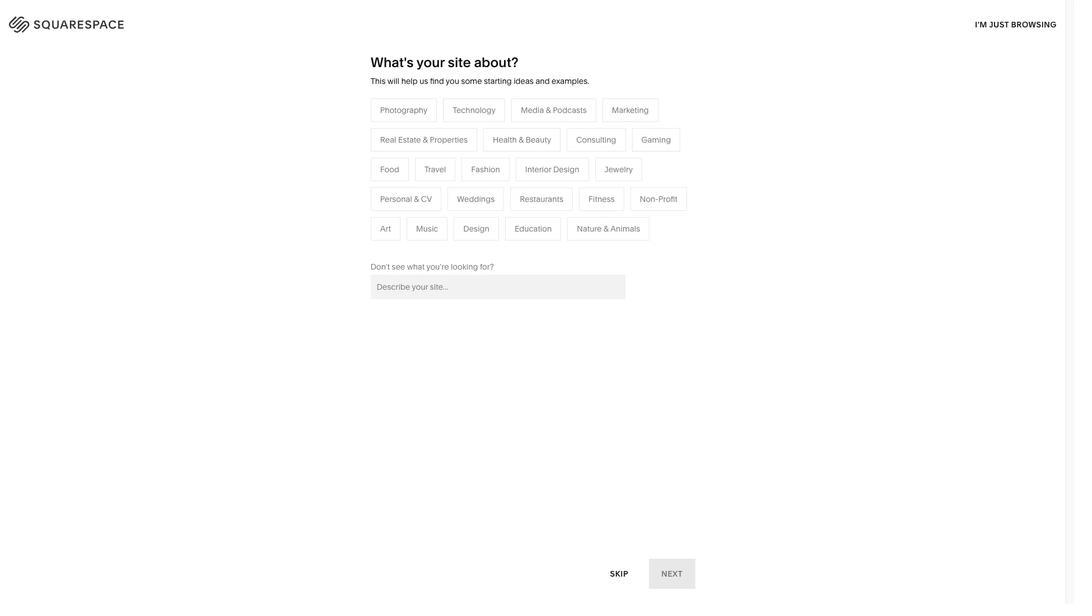 Task type: locate. For each thing, give the bounding box(es) containing it.
nature & animals down fitness option
[[577, 224, 640, 234]]

1 horizontal spatial fitness
[[589, 194, 615, 204]]

1 vertical spatial podcasts
[[437, 189, 471, 199]]

nature down home
[[523, 172, 548, 182]]

real estate & properties
[[380, 135, 468, 145], [405, 239, 492, 249]]

non- down jewelry option
[[640, 194, 659, 204]]

travel
[[405, 155, 426, 165], [424, 164, 446, 174]]

0 horizontal spatial non-
[[339, 206, 357, 216]]

non-profit
[[640, 194, 677, 204]]

Jewelry radio
[[595, 158, 642, 181]]

Interior Design radio
[[516, 158, 589, 181]]

about?
[[474, 54, 518, 70]]

0 horizontal spatial design
[[463, 224, 489, 234]]

0 vertical spatial media
[[521, 105, 544, 115]]

media & podcasts down the restaurants link
[[405, 189, 471, 199]]

interior
[[525, 164, 551, 174]]

Photography radio
[[371, 98, 437, 122]]

Fitness radio
[[579, 187, 624, 211]]

cv
[[421, 194, 432, 204]]

education
[[515, 224, 552, 234]]

Personal & CV radio
[[371, 187, 441, 211]]

profits
[[357, 206, 380, 216]]

1 horizontal spatial design
[[553, 164, 579, 174]]

non-
[[640, 194, 659, 204], [339, 206, 357, 216]]

1 vertical spatial nature & animals
[[577, 224, 640, 234]]

real inside radio
[[380, 135, 396, 145]]

estate inside radio
[[398, 135, 421, 145]]

interior design
[[525, 164, 579, 174]]

1 horizontal spatial nature
[[577, 224, 602, 234]]

0 horizontal spatial fitness
[[523, 189, 549, 199]]

don't
[[371, 262, 390, 272]]

1 horizontal spatial non-
[[640, 194, 659, 204]]

home & decor link
[[523, 155, 588, 165]]

find
[[430, 76, 444, 86]]

travel down real estate & properties radio
[[405, 155, 426, 165]]

community & non-profits
[[287, 206, 380, 216]]

1 horizontal spatial real
[[405, 239, 421, 249]]

media & podcasts
[[521, 105, 587, 115], [405, 189, 471, 199]]

estate
[[398, 135, 421, 145], [423, 239, 446, 249]]

podcasts inside media & podcasts radio
[[553, 105, 587, 115]]

0 horizontal spatial animals
[[556, 172, 586, 182]]

real up food
[[380, 135, 396, 145]]

travel up media & podcasts link at left top
[[424, 164, 446, 174]]

podcasts
[[553, 105, 587, 115], [437, 189, 471, 199]]

1 vertical spatial media & podcasts
[[405, 189, 471, 199]]

next
[[661, 569, 683, 579]]

1 horizontal spatial estate
[[423, 239, 446, 249]]

examples.
[[552, 76, 589, 86]]

0 vertical spatial podcasts
[[553, 105, 587, 115]]

gaming
[[641, 135, 671, 145]]

1 vertical spatial restaurants
[[520, 194, 563, 204]]

i'm just browsing
[[975, 19, 1057, 29]]

real
[[380, 135, 396, 145], [405, 239, 421, 249]]

Food radio
[[371, 158, 409, 181]]

us
[[420, 76, 428, 86]]

1 vertical spatial animals
[[610, 224, 640, 234]]

animals down fitness option
[[610, 224, 640, 234]]

technology
[[453, 105, 496, 115]]

0 vertical spatial weddings
[[457, 194, 495, 204]]

Health & Beauty radio
[[483, 128, 561, 151]]

podcasts down examples.
[[553, 105, 587, 115]]

1 horizontal spatial media
[[521, 105, 544, 115]]

0 horizontal spatial podcasts
[[437, 189, 471, 199]]

1 vertical spatial design
[[463, 224, 489, 234]]

Music radio
[[407, 217, 448, 240]]

1 horizontal spatial weddings
[[457, 194, 495, 204]]

0 vertical spatial real
[[380, 135, 396, 145]]

weddings
[[457, 194, 495, 204], [405, 223, 442, 233]]

design
[[553, 164, 579, 174], [463, 224, 489, 234]]

1 vertical spatial real
[[405, 239, 421, 249]]

starting
[[484, 76, 512, 86]]

restaurants
[[405, 172, 448, 182], [520, 194, 563, 204]]

animals
[[556, 172, 586, 182], [610, 224, 640, 234]]

nature down fitness option
[[577, 224, 602, 234]]

weddings down the 'events' link
[[405, 223, 442, 233]]

1 horizontal spatial animals
[[610, 224, 640, 234]]

design inside interior design option
[[553, 164, 579, 174]]

music
[[416, 224, 438, 234]]

0 horizontal spatial media
[[405, 189, 428, 199]]

media up events
[[405, 189, 428, 199]]

media up the beauty
[[521, 105, 544, 115]]

real estate & properties up travel link
[[380, 135, 468, 145]]

0 vertical spatial non-
[[640, 194, 659, 204]]

0 vertical spatial properties
[[430, 135, 468, 145]]

0 vertical spatial real estate & properties
[[380, 135, 468, 145]]

&
[[546, 105, 551, 115], [423, 135, 428, 145], [519, 135, 524, 145], [547, 155, 553, 165], [550, 172, 555, 182], [430, 189, 435, 199], [414, 194, 419, 204], [332, 206, 337, 216], [604, 224, 609, 234], [448, 239, 453, 249]]

1 horizontal spatial podcasts
[[553, 105, 587, 115]]

0 horizontal spatial estate
[[398, 135, 421, 145]]

real estate & properties up you're
[[405, 239, 492, 249]]

Nature & Animals radio
[[567, 217, 650, 240]]

nature & animals
[[523, 172, 586, 182], [577, 224, 640, 234]]

health & beauty
[[493, 135, 551, 145]]

podcasts down the restaurants link
[[437, 189, 471, 199]]

restaurants down nature & animals link
[[520, 194, 563, 204]]

properties up travel radio
[[430, 135, 468, 145]]

fitness down interior
[[523, 189, 549, 199]]

0 vertical spatial estate
[[398, 135, 421, 145]]

media
[[521, 105, 544, 115], [405, 189, 428, 199]]

weddings up design option
[[457, 194, 495, 204]]

restaurants inside restaurants radio
[[520, 194, 563, 204]]

real estate & properties inside radio
[[380, 135, 468, 145]]

1 vertical spatial estate
[[423, 239, 446, 249]]

real down music
[[405, 239, 421, 249]]

nature & animals down 'home & decor' link
[[523, 172, 586, 182]]

log             in link
[[1023, 17, 1052, 28]]

nature inside nature & animals radio
[[577, 224, 602, 234]]

non- right community
[[339, 206, 357, 216]]

what
[[407, 262, 425, 272]]

animals down the decor
[[556, 172, 586, 182]]

0 horizontal spatial real
[[380, 135, 396, 145]]

1 vertical spatial nature
[[577, 224, 602, 234]]

marketing
[[612, 105, 649, 115]]

estate down music
[[423, 239, 446, 249]]

0 vertical spatial animals
[[556, 172, 586, 182]]

1 horizontal spatial media & podcasts
[[521, 105, 587, 115]]

weddings inside radio
[[457, 194, 495, 204]]

for?
[[480, 262, 494, 272]]

and
[[536, 76, 550, 86]]

ideas
[[514, 76, 534, 86]]

Gaming radio
[[632, 128, 680, 151]]

in
[[1043, 17, 1052, 28]]

fitness inside option
[[589, 194, 615, 204]]

properties up looking
[[455, 239, 492, 249]]

restaurants down travel link
[[405, 172, 448, 182]]

0 horizontal spatial media & podcasts
[[405, 189, 471, 199]]

i'm
[[975, 19, 987, 29]]

your
[[416, 54, 445, 70]]

0 vertical spatial design
[[553, 164, 579, 174]]

1 horizontal spatial restaurants
[[520, 194, 563, 204]]

& inside option
[[414, 194, 419, 204]]

media & podcasts down the and in the top of the page
[[521, 105, 587, 115]]

real estate & properties link
[[405, 239, 504, 249]]

nature
[[523, 172, 548, 182], [577, 224, 602, 234]]

0 vertical spatial nature
[[523, 172, 548, 182]]

just
[[989, 19, 1009, 29]]

log             in
[[1023, 17, 1052, 28]]

estate up travel link
[[398, 135, 421, 145]]

properties
[[430, 135, 468, 145], [455, 239, 492, 249]]

0 horizontal spatial weddings
[[405, 223, 442, 233]]

media & podcasts link
[[405, 189, 482, 199]]

Consulting radio
[[567, 128, 626, 151]]

media & podcasts inside media & podcasts radio
[[521, 105, 587, 115]]

fitness
[[523, 189, 549, 199], [589, 194, 615, 204]]

media inside media & podcasts radio
[[521, 105, 544, 115]]

fitness up nature & animals radio
[[589, 194, 615, 204]]

jewelry
[[604, 164, 633, 174]]

0 vertical spatial restaurants
[[405, 172, 448, 182]]

0 vertical spatial media & podcasts
[[521, 105, 587, 115]]

Non-Profit radio
[[630, 187, 687, 211]]

properties inside radio
[[430, 135, 468, 145]]

0 vertical spatial nature & animals
[[523, 172, 586, 182]]



Task type: describe. For each thing, give the bounding box(es) containing it.
squarespace logo image
[[22, 13, 147, 31]]

next button
[[649, 559, 695, 589]]

don't see what you're looking for?
[[371, 262, 494, 272]]

home
[[523, 155, 546, 165]]

profit
[[658, 194, 677, 204]]

Real Estate & Properties radio
[[371, 128, 477, 151]]

animals inside radio
[[610, 224, 640, 234]]

home & decor
[[523, 155, 577, 165]]

will
[[387, 76, 399, 86]]

1 vertical spatial properties
[[455, 239, 492, 249]]

degraw element
[[382, 383, 683, 604]]

fashion
[[471, 164, 500, 174]]

consulting
[[576, 135, 616, 145]]

design inside design option
[[463, 224, 489, 234]]

i'm just browsing link
[[975, 9, 1057, 40]]

skip
[[610, 569, 628, 579]]

decor
[[554, 155, 577, 165]]

personal & cv
[[380, 194, 432, 204]]

1 vertical spatial media
[[405, 189, 428, 199]]

what's
[[371, 54, 414, 70]]

1 vertical spatial real estate & properties
[[405, 239, 492, 249]]

0 horizontal spatial restaurants
[[405, 172, 448, 182]]

weddings link
[[405, 223, 454, 233]]

Media & Podcasts radio
[[511, 98, 596, 122]]

travel link
[[405, 155, 438, 165]]

beauty
[[526, 135, 551, 145]]

0 horizontal spatial nature
[[523, 172, 548, 182]]

health
[[493, 135, 517, 145]]

Art radio
[[371, 217, 400, 240]]

art
[[380, 224, 391, 234]]

Fashion radio
[[462, 158, 510, 181]]

events link
[[405, 206, 441, 216]]

nature & animals link
[[523, 172, 597, 182]]

Technology radio
[[443, 98, 505, 122]]

non- inside radio
[[640, 194, 659, 204]]

restaurants link
[[405, 172, 460, 182]]

skip button
[[598, 559, 641, 589]]

site
[[448, 54, 471, 70]]

Education radio
[[505, 217, 561, 240]]

you're
[[426, 262, 449, 272]]

Travel radio
[[415, 158, 456, 181]]

log
[[1023, 17, 1041, 28]]

Weddings radio
[[448, 187, 504, 211]]

what's your site about? this will help us find you some starting ideas and examples.
[[371, 54, 589, 86]]

degraw image
[[382, 383, 683, 604]]

browsing
[[1011, 19, 1057, 29]]

1 vertical spatial non-
[[339, 206, 357, 216]]

looking
[[451, 262, 478, 272]]

Don't see what you're looking for? field
[[371, 275, 625, 299]]

see
[[392, 262, 405, 272]]

food
[[380, 164, 399, 174]]

squarespace logo link
[[22, 13, 228, 31]]

events
[[405, 206, 429, 216]]

fitness link
[[523, 189, 560, 199]]

some
[[461, 76, 482, 86]]

Marketing radio
[[602, 98, 658, 122]]

nature & animals inside radio
[[577, 224, 640, 234]]

photography
[[380, 105, 427, 115]]

travel inside radio
[[424, 164, 446, 174]]

you
[[446, 76, 459, 86]]

this
[[371, 76, 386, 86]]

help
[[401, 76, 418, 86]]

personal
[[380, 194, 412, 204]]

1 vertical spatial weddings
[[405, 223, 442, 233]]

community
[[287, 206, 330, 216]]

community & non-profits link
[[287, 206, 391, 216]]

Restaurants radio
[[510, 187, 573, 211]]

Design radio
[[454, 217, 499, 240]]



Task type: vqa. For each thing, say whether or not it's contained in the screenshot.
Consulting
yes



